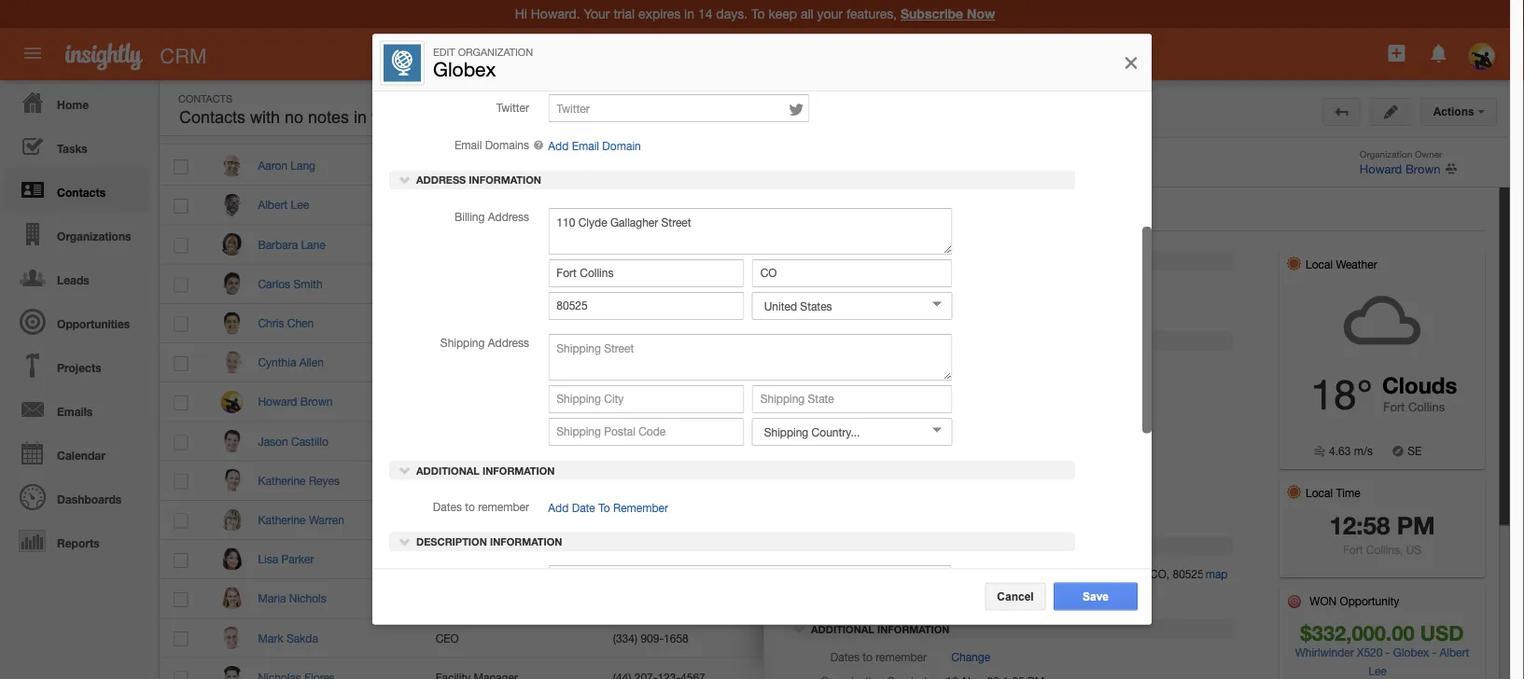 Task type: vqa. For each thing, say whether or not it's contained in the screenshot.
remember related to Change
yes



Task type: describe. For each thing, give the bounding box(es) containing it.
row containing mark sakda
[[160, 619, 1225, 659]]

(510) 266-3583
[[613, 553, 689, 566]]

x520
[[1358, 646, 1383, 659]]

export
[[1253, 245, 1286, 258]]

fort for 18°
[[1384, 400, 1406, 414]]

albert inside $332,000.00 usd whirlwinder x520 - globex - albert lee
[[1440, 646, 1470, 659]]

12:58 pm fort collins, us
[[1330, 511, 1436, 556]]

add for add email domain
[[548, 140, 569, 153]]

row containing howard brown
[[160, 383, 1225, 422]]

sample_data for kreyes@globex.com
[[972, 476, 1026, 487]]

contacts for export contacts and notes
[[1289, 245, 1335, 258]]

to for change
[[863, 651, 873, 664]]

follow image for (65) 64367228
[[1146, 158, 1164, 176]]

row containing cynthia allen
[[160, 344, 1225, 383]]

clouds
[[1383, 372, 1458, 399]]

globex dialog
[[373, 0, 1152, 627]]

remember for change
[[876, 651, 927, 664]]

847-
[[641, 514, 664, 527]]

change
[[952, 651, 991, 664]]

follow image for barbara lane
[[1146, 237, 1164, 254]]

1 horizontal spatial import
[[1310, 295, 1343, 308]]

subscribe
[[901, 6, 964, 21]]

1015
[[664, 317, 689, 330]]

dates to remember for change
[[831, 651, 927, 664]]

aaron.lang@clampett.com cell
[[776, 147, 954, 186]]

organization inside edit organization globex
[[458, 46, 533, 58]]

marksakda@ocair.com cell
[[776, 619, 954, 659]]

barbara lane row
[[160, 225, 1225, 265]]

information down the manager cell
[[490, 537, 563, 549]]

billing address inside globex dialog
[[455, 210, 529, 223]]

(573) 957-9840
[[613, 277, 689, 290]]

16-
[[1253, 295, 1270, 308]]

notes for export contacts and notes
[[1361, 245, 1391, 258]]

notes for import contacts and notes
[[1361, 218, 1391, 232]]

2 vertical spatial name
[[897, 303, 927, 316]]

23
[[1295, 295, 1307, 308]]

contacts contacts with no notes in the last 7 days
[[178, 92, 485, 127]]

no tags link
[[1256, 375, 1297, 388]]

projects link
[[5, 344, 149, 387]]

follow image for (510) 266-3583
[[1146, 552, 1164, 570]]

globex inside edit organization globex
[[433, 57, 496, 80]]

local for local weather
[[1306, 258, 1333, 271]]

jason castillo link
[[258, 435, 338, 448]]

889-
[[641, 317, 664, 330]]

805- for (970) 805-8725 cell
[[641, 199, 664, 212]]

record
[[877, 283, 913, 296]]

64367228
[[635, 159, 684, 172]]

(510) 266-3583 cell
[[599, 541, 776, 580]]

(970) 805-8725 cell
[[599, 186, 776, 225]]

date
[[572, 502, 596, 515]]

sample_data link
[[1256, 345, 1317, 365]]

chrisochen@kinggroup.com
[[791, 317, 930, 330]]

remember
[[613, 502, 669, 515]]

calendar
[[57, 449, 105, 462]]

refresh list image
[[1158, 101, 1175, 113]]

contacts link
[[5, 168, 149, 212]]

notifications image
[[1428, 42, 1451, 64]]

4.63
[[1330, 445, 1351, 458]]

additional inside globex dialog
[[416, 465, 480, 478]]

tags
[[1273, 375, 1297, 388]]

1 horizontal spatial billing address
[[852, 568, 927, 581]]

subscribe now link
[[901, 6, 996, 21]]

contact for organization contact details
[[893, 335, 942, 347]]

recent
[[1270, 268, 1312, 280]]

billing inside globex dialog
[[455, 210, 485, 223]]

(562)
[[613, 435, 638, 448]]

katherine for katherine reyes
[[258, 474, 306, 487]]

1 vertical spatial twitter
[[894, 482, 927, 495]]

leads
[[57, 274, 89, 287]]

barbara
[[258, 238, 298, 251]]

622050858
[[635, 474, 691, 487]]

80525,
[[1173, 568, 1207, 581]]

contact for new contact
[[1391, 101, 1432, 113]]

ben.nelson1980@gmail.com
[[791, 396, 932, 409]]

to for add date to remember
[[465, 501, 475, 514]]

(626) 847-1294 cell
[[599, 501, 776, 541]]

0 vertical spatial organization name
[[809, 255, 923, 267]]

pm
[[1397, 511, 1436, 540]]

ben.nelson1980@gmail.com cell
[[776, 383, 954, 422]]

save button
[[1054, 583, 1138, 611]]

0 vertical spatial howard brown link
[[1360, 162, 1441, 176]]

(626)
[[613, 514, 638, 527]]

1 vertical spatial brown
[[300, 396, 333, 409]]

(497) 889-1015
[[613, 317, 689, 330]]

edit organization globex
[[433, 46, 533, 80]]

row containing full name
[[160, 109, 1224, 144]]

howard inside row
[[258, 396, 297, 409]]

manager cell
[[421, 462, 599, 501]]

phone
[[612, 120, 647, 133]]

chris chen link
[[258, 317, 323, 330]]

cynthia allen
[[258, 356, 324, 369]]

ceo cell for (510) 266-3583
[[421, 541, 599, 580]]

follow image for (562) 428-0032
[[1146, 434, 1164, 451]]

0 vertical spatial import
[[1253, 218, 1286, 232]]

(34) 622050858 cell
[[599, 462, 776, 501]]

and for export contacts and notes
[[1338, 245, 1358, 258]]

address down cmo
[[416, 174, 466, 187]]

dates for add date to remember
[[433, 501, 462, 514]]

row containing chris chen
[[160, 304, 1225, 344]]

1 horizontal spatial 805-
[[814, 162, 839, 176]]

home
[[57, 98, 89, 111]]

805- for (970) 805-8725 link
[[974, 363, 997, 376]]

description
[[416, 537, 487, 549]]

(510)
[[613, 553, 638, 566]]

contacts
[[1314, 141, 1370, 153]]

close image
[[1122, 52, 1141, 74]]

nichols
[[289, 593, 327, 606]]

remember for add date to remember
[[478, 501, 529, 514]]

address down cmo cell
[[488, 210, 529, 223]]

address up lparker@parkerandco.com
[[811, 541, 861, 553]]

domains
[[485, 139, 529, 152]]

Billing Postal code text field
[[548, 293, 744, 321]]

add for add date to remember
[[548, 502, 569, 515]]

se
[[1408, 445, 1422, 458]]

carlossmith@warbucks.com cell
[[776, 265, 954, 304]]

sample_data for aaron.lang@clampett.com
[[972, 161, 1026, 171]]

1 vertical spatial billing
[[852, 568, 883, 581]]

contacts for contacts contacts with no notes in the last 7 days
[[179, 108, 246, 127]]

chevron down image
[[399, 536, 412, 549]]

fort for 12:58
[[1343, 543, 1364, 556]]

navigation containing home
[[0, 80, 149, 563]]

1 horizontal spatial contact
[[1237, 318, 1287, 331]]

lparker@parkerandco.com
[[791, 553, 923, 566]]

notes
[[308, 108, 349, 127]]

organization up aaron.lang@clampett.com cell
[[831, 92, 906, 105]]

contacts with no notes in the last 7 days button
[[175, 104, 485, 132]]

maria nichols
[[258, 593, 327, 606]]

0032
[[664, 435, 689, 448]]

(34)
[[613, 474, 632, 487]]

lisa parker link
[[258, 553, 323, 566]]

albert inside row
[[258, 199, 288, 212]]

(970) 805-8725 for (970) 805-8725 link
[[946, 363, 1022, 376]]

aaron lang link
[[258, 159, 325, 172]]

carlos
[[258, 277, 290, 290]]

days
[[445, 108, 480, 127]]

(970) 805-8725 for (970) 805-8725 cell
[[613, 199, 689, 212]]

kreyes@globex.com
[[791, 474, 891, 487]]

1 vertical spatial organization name
[[831, 303, 927, 316]]

time
[[1337, 486, 1361, 500]]

cancel
[[997, 591, 1034, 603]]

no
[[285, 108, 304, 127]]

local for local time
[[1306, 486, 1333, 500]]

email domains
[[455, 139, 529, 152]]

subscribe now
[[901, 6, 996, 21]]

cmo cell
[[421, 147, 599, 186]]

organization down chrisochen@kinggroup.com
[[811, 335, 890, 347]]

in
[[354, 108, 367, 127]]

street,
[[1051, 568, 1084, 581]]

gallagher
[[1000, 568, 1048, 581]]

cancel button
[[985, 583, 1046, 611]]

contacts for import contacts and notes
[[1289, 218, 1335, 232]]

united
[[1211, 568, 1244, 581]]

local weather
[[1306, 258, 1378, 271]]

Billing Street text field
[[548, 209, 953, 255]]

recycle
[[1256, 119, 1305, 131]]

aaron lang
[[258, 159, 316, 172]]

jcastillo@jakubowski.com cell
[[776, 422, 954, 462]]

(347) 369-5259 cell
[[599, 344, 776, 383]]

chevron down image for address information
[[399, 174, 412, 187]]

chris
[[258, 317, 284, 330]]

8725 for (970) 805-8725 link
[[997, 363, 1022, 376]]

reyes
[[309, 474, 340, 487]]

emails link
[[5, 387, 149, 431]]

katherine for katherine warren
[[258, 514, 306, 527]]

(34) 622050858
[[613, 474, 691, 487]]

emails
[[57, 405, 93, 418]]

1 vertical spatial collins,
[[1110, 568, 1147, 581]]

map link
[[1206, 568, 1228, 581]]

(573) 957-9840 cell
[[599, 265, 776, 304]]

new contact link
[[1352, 93, 1444, 121]]

kreyes@globex.com cell
[[776, 462, 954, 501]]

website
[[887, 410, 927, 423]]

address left the 110
[[886, 568, 927, 581]]



Task type: locate. For each thing, give the bounding box(es) containing it.
name inside row
[[280, 120, 311, 133]]

maria
[[258, 593, 286, 606]]

0 vertical spatial billing
[[455, 210, 485, 223]]

mark
[[258, 632, 283, 645]]

(970) 805-8725 down 165633779
[[946, 363, 1022, 376]]

1 follow image from the top
[[1146, 158, 1164, 176]]

fort left collins
[[1384, 400, 1406, 414]]

name down id
[[897, 303, 927, 316]]

10 row from the top
[[160, 501, 1225, 541]]

collins, left co, on the right of the page
[[1110, 568, 1147, 581]]

2 horizontal spatial fort
[[1384, 400, 1406, 414]]

0 vertical spatial remember
[[478, 501, 529, 514]]

805- down 165633779
[[974, 363, 997, 376]]

ceo cell
[[421, 541, 599, 580], [421, 619, 599, 659]]

(970) 805-8725 up albertlee@globex.com
[[784, 162, 866, 176]]

additional down lparker@parkerandco.com
[[811, 624, 875, 636]]

contact tags
[[1237, 318, 1316, 331]]

billing down lparker@parkerandco.com
[[852, 568, 883, 581]]

0 vertical spatial howard
[[1360, 162, 1403, 176]]

0 vertical spatial dates to remember
[[433, 501, 529, 514]]

428-
[[641, 435, 664, 448]]

reports
[[57, 537, 100, 550]]

dates to remember down marksakda@ocair.com
[[831, 651, 927, 664]]

globex inside $332,000.00 usd whirlwinder x520 - globex - albert lee
[[1394, 646, 1430, 659]]

805- inside (970) 805-8725 cell
[[641, 199, 664, 212]]

(970) inside cell
[[613, 199, 638, 212]]

1 ceo cell from the top
[[421, 541, 599, 580]]

1 add from the top
[[548, 140, 569, 153]]

import contacts and notes link
[[1237, 218, 1391, 232]]

import up export
[[1253, 218, 1286, 232]]

additional information
[[414, 465, 555, 478], [809, 624, 950, 636]]

1 ceo from the top
[[436, 553, 459, 566]]

1 vertical spatial dates
[[831, 651, 860, 664]]

1 vertical spatial (970)
[[613, 199, 638, 212]]

lee down lang
[[291, 199, 309, 212]]

organization inside the organization owner howard brown
[[1360, 148, 1413, 159]]

(970) for (970) 805-8725 link
[[946, 363, 971, 376]]

1 vertical spatial import
[[1310, 295, 1343, 308]]

0 vertical spatial to
[[465, 501, 475, 514]]

full
[[258, 120, 277, 133]]

(334)
[[613, 632, 638, 645]]

additional information inside globex dialog
[[414, 465, 555, 478]]

fax
[[909, 386, 927, 399]]

Billing City text field
[[548, 260, 744, 288]]

18°
[[1311, 371, 1373, 419]]

1 vertical spatial remember
[[876, 651, 927, 664]]

1 vertical spatial and
[[1338, 245, 1358, 258]]

4 row from the top
[[160, 265, 1225, 304]]

local time
[[1306, 486, 1361, 500]]

follow image for albert lee
[[1146, 197, 1164, 215]]

Billing State text field
[[752, 260, 953, 288]]

your
[[1237, 268, 1267, 280]]

chevron down image down last
[[399, 174, 412, 187]]

0 horizontal spatial (970) 805-8725
[[613, 199, 689, 212]]

new contact
[[1364, 101, 1432, 113]]

(562) 428-0032
[[613, 435, 689, 448]]

lee down x520
[[1369, 665, 1387, 678]]

follow image for katherine reyes
[[1146, 473, 1164, 491]]

show sidebar image
[[1308, 101, 1321, 114]]

0 vertical spatial contact
[[1391, 101, 1432, 113]]

0 vertical spatial 805-
[[814, 162, 839, 176]]

3 row from the top
[[160, 186, 1225, 225]]

domain
[[603, 140, 641, 153]]

1 vertical spatial 8725
[[664, 199, 689, 212]]

id
[[916, 283, 927, 296]]

the
[[372, 108, 395, 127]]

add
[[548, 140, 569, 153], [548, 502, 569, 515]]

0 vertical spatial chevron down image
[[399, 174, 412, 187]]

0 horizontal spatial -
[[1386, 646, 1391, 659]]

twitter up the domains on the top of the page
[[496, 101, 529, 115]]

tasks link
[[5, 124, 149, 168]]

2 vertical spatial fort
[[1087, 568, 1107, 581]]

remember down marksakda@ocair.com
[[876, 651, 927, 664]]

howard inside the organization owner howard brown
[[1360, 162, 1403, 176]]

additional up description
[[416, 465, 480, 478]]

13 row from the top
[[160, 659, 1225, 680]]

row containing katherine warren
[[160, 501, 1225, 541]]

(970) 805-8725 link
[[946, 363, 1022, 376]]

add left date
[[548, 502, 569, 515]]

collins, inside 12:58 pm fort collins, us
[[1367, 543, 1404, 556]]

dates to remember inside globex dialog
[[433, 501, 529, 514]]

brown down owner
[[1406, 162, 1441, 176]]

details down aaron.lang@clampett.com
[[795, 206, 832, 219]]

row group
[[160, 147, 1225, 680]]

1 vertical spatial additional information
[[809, 624, 950, 636]]

and for import contacts and notes
[[1338, 218, 1358, 232]]

0 horizontal spatial (970)
[[613, 199, 638, 212]]

8 row from the top
[[160, 422, 1225, 462]]

1 horizontal spatial additional
[[811, 624, 875, 636]]

address information up lparker@parkerandco.com
[[809, 541, 936, 553]]

states
[[1247, 568, 1279, 581]]

add email domain link
[[548, 140, 641, 153]]

dates for change
[[831, 651, 860, 664]]

fort
[[1384, 400, 1406, 414], [1343, 543, 1364, 556], [1087, 568, 1107, 581]]

6 row from the top
[[160, 344, 1225, 383]]

twitter down facebook
[[894, 482, 927, 495]]

0 horizontal spatial additional
[[416, 465, 480, 478]]

0 horizontal spatial details
[[795, 206, 832, 219]]

row containing carlos smith
[[160, 265, 1225, 304]]

katherine warren
[[258, 514, 344, 527]]

dates inside globex dialog
[[433, 501, 462, 514]]

0 vertical spatial billing address
[[455, 210, 529, 223]]

information right manager
[[483, 465, 555, 478]]

chris chen
[[258, 317, 314, 330]]

dates to remember for add date to remember
[[433, 501, 529, 514]]

follow image inside maria nichols row
[[1146, 591, 1164, 609]]

follow image inside barbara lane row
[[1146, 237, 1164, 254]]

2 vertical spatial 805-
[[974, 363, 997, 376]]

column header
[[953, 109, 1131, 144]]

email for email domains
[[455, 139, 482, 152]]

1 vertical spatial name
[[893, 255, 923, 267]]

1 katherine from the top
[[258, 474, 306, 487]]

row containing katherine reyes
[[160, 462, 1225, 501]]

follow image for katherine warren
[[1146, 512, 1164, 530]]

jason castillo
[[258, 435, 328, 448]]

contacts down crm
[[178, 92, 233, 105]]

8 follow image from the top
[[1146, 670, 1164, 680]]

fort inside 12:58 pm fort collins, us
[[1343, 543, 1364, 556]]

1 vertical spatial notes
[[1361, 245, 1391, 258]]

globex up days
[[433, 57, 496, 80]]

opportunity
[[1340, 595, 1400, 608]]

1 vertical spatial fort
[[1343, 543, 1364, 556]]

organization name up the carlossmith@warbucks.com
[[809, 255, 923, 267]]

12 row from the top
[[160, 619, 1225, 659]]

chevron down image
[[399, 174, 412, 187], [399, 464, 412, 478]]

1 horizontal spatial (970)
[[784, 162, 811, 176]]

remember down the manager cell
[[478, 501, 529, 514]]

collins,
[[1367, 543, 1404, 556], [1110, 568, 1147, 581]]

1 vertical spatial add
[[548, 502, 569, 515]]

1 vertical spatial (970) 805-8725
[[613, 199, 689, 212]]

smartmerge contacts
[[1237, 141, 1370, 153]]

follow image for (497) 889-1015
[[1146, 315, 1164, 333]]

Shipping City text field
[[548, 386, 744, 414]]

howard brown link up "jason castillo" link
[[258, 396, 342, 409]]

notes up "weather"
[[1361, 218, 1391, 232]]

to down marksakda@ocair.com
[[863, 651, 873, 664]]

1 horizontal spatial brown
[[1406, 162, 1441, 176]]

contacts up organizations link
[[57, 186, 106, 199]]

0 horizontal spatial albert
[[258, 199, 288, 212]]

marksakda@ocair.com
[[791, 632, 904, 645]]

0 horizontal spatial brown
[[300, 396, 333, 409]]

2 ceo cell from the top
[[421, 619, 599, 659]]

bin
[[1308, 119, 1325, 131]]

shipping
[[441, 336, 485, 350]]

ceo for sakda
[[436, 632, 459, 645]]

0 horizontal spatial dates
[[433, 501, 462, 514]]

lee inside $332,000.00 usd whirlwinder x520 - globex - albert lee
[[1369, 665, 1387, 678]]

1 horizontal spatial remember
[[876, 651, 927, 664]]

follow image
[[899, 106, 917, 124], [1146, 197, 1164, 215], [1146, 237, 1164, 254], [1146, 276, 1164, 294], [1146, 394, 1164, 412], [1146, 473, 1164, 491], [1146, 512, 1164, 530]]

chen
[[287, 317, 314, 330]]

collins, left us
[[1367, 543, 1404, 556]]

follow image for (334) 909-1658
[[1146, 631, 1164, 648]]

fort down 12:58
[[1343, 543, 1364, 556]]

projects
[[57, 361, 101, 374]]

1 vertical spatial howard brown link
[[258, 396, 342, 409]]

row
[[160, 109, 1224, 144], [160, 147, 1225, 186], [160, 186, 1225, 225], [160, 265, 1225, 304], [160, 304, 1225, 344], [160, 344, 1225, 383], [160, 383, 1225, 422], [160, 422, 1225, 462], [160, 462, 1225, 501], [160, 501, 1225, 541], [160, 541, 1225, 580], [160, 619, 1225, 659], [160, 659, 1225, 680]]

(347) 369-5259
[[613, 356, 689, 369]]

7 row from the top
[[160, 383, 1225, 422]]

globex right x520
[[1394, 646, 1430, 659]]

None checkbox
[[174, 119, 188, 134], [174, 199, 188, 214], [174, 238, 188, 253], [174, 278, 188, 293], [174, 514, 188, 529], [174, 119, 188, 134], [174, 199, 188, 214], [174, 238, 188, 253], [174, 278, 188, 293], [174, 514, 188, 529]]

organization up the carlossmith@warbucks.com
[[811, 255, 890, 267]]

0 vertical spatial (970) 805-8725
[[784, 162, 866, 176]]

howard brown
[[258, 396, 333, 409]]

2 katherine from the top
[[258, 514, 306, 527]]

0 vertical spatial twitter
[[496, 101, 529, 115]]

contact up "fax"
[[893, 335, 942, 347]]

email down text field icon
[[790, 120, 820, 133]]

sample_data inside maria nichols row
[[972, 594, 1026, 605]]

whirlwinder x520 - globex - albert lee link
[[1296, 646, 1470, 678]]

2 ceo from the top
[[436, 632, 459, 645]]

katherine up lisa parker
[[258, 514, 306, 527]]

2 vertical spatial globex
[[1394, 646, 1430, 659]]

your recent imports
[[1237, 268, 1362, 280]]

2 vertical spatial 8725
[[997, 363, 1022, 376]]

0 vertical spatial globex
[[433, 57, 496, 80]]

brown inside the organization owner howard brown
[[1406, 162, 1441, 176]]

805- up albertlee@globex.com
[[814, 162, 839, 176]]

(970) for (970) 805-8725 cell
[[613, 199, 638, 212]]

brown down allen
[[300, 396, 333, 409]]

805- down "(65) 64367228"
[[641, 199, 664, 212]]

(970) down (65)
[[613, 199, 638, 212]]

address information inside globex dialog
[[414, 174, 541, 187]]

(970) up details link
[[784, 162, 811, 176]]

Description text field
[[548, 566, 952, 613]]

notes up the imports
[[1361, 245, 1391, 258]]

ceo
[[436, 553, 459, 566], [436, 632, 459, 645]]

1 vertical spatial globex
[[946, 303, 982, 316]]

2 notes from the top
[[1361, 245, 1391, 258]]

Shipping State text field
[[752, 386, 953, 414]]

1 horizontal spatial lee
[[1369, 665, 1387, 678]]

1 horizontal spatial twitter
[[894, 482, 927, 495]]

import
[[1253, 218, 1286, 232], [1310, 295, 1343, 308]]

dates down marksakda@ocair.com
[[831, 651, 860, 664]]

2 vertical spatial contact
[[893, 335, 942, 347]]

2 horizontal spatial contact
[[1391, 101, 1432, 113]]

leads link
[[5, 256, 149, 300]]

(497)
[[613, 317, 638, 330]]

barbara lane link
[[258, 238, 335, 251]]

maria nichols row
[[160, 580, 1225, 619]]

8725 down (65) 64367228 cell
[[664, 199, 689, 212]]

2 chevron down image from the top
[[399, 464, 412, 478]]

2 horizontal spatial 805-
[[974, 363, 997, 376]]

0 horizontal spatial billing
[[455, 210, 485, 223]]

1658
[[664, 632, 689, 645]]

-
[[1386, 646, 1391, 659], [1433, 646, 1437, 659]]

0 vertical spatial ceo cell
[[421, 541, 599, 580]]

castillo
[[291, 435, 328, 448]]

email up cmo
[[455, 139, 482, 152]]

dashboards link
[[5, 475, 149, 519]]

110 clyde gallagher street, fort collins, co, 80525, united states
[[946, 568, 1279, 581]]

additional
[[416, 465, 480, 478], [811, 624, 875, 636]]

0 vertical spatial collins,
[[1367, 543, 1404, 556]]

billing address
[[455, 210, 529, 223], [852, 568, 927, 581]]

(497) 889-1015 cell
[[599, 304, 776, 344]]

Shipping Street text field
[[548, 335, 953, 381]]

contact inside new contact link
[[1391, 101, 1432, 113]]

opportunity image
[[1288, 595, 1302, 610]]

266-
[[641, 553, 664, 566]]

katherine reyes link
[[258, 474, 349, 487]]

7 follow image from the top
[[1146, 631, 1164, 648]]

6 follow image from the top
[[1146, 591, 1164, 609]]

8725 inside cell
[[664, 199, 689, 212]]

1 horizontal spatial details
[[945, 335, 988, 347]]

4 follow image from the top
[[1146, 434, 1164, 451]]

chrisochen@kinggroup.com cell
[[776, 304, 954, 344]]

information up lparker@parkerandco.com
[[864, 541, 936, 553]]

0 vertical spatial fort
[[1384, 400, 1406, 414]]

address right shipping
[[488, 336, 529, 350]]

3 follow image from the top
[[1146, 355, 1164, 373]]

warren
[[309, 514, 344, 527]]

contact down 16-
[[1237, 318, 1287, 331]]

albertlee@globex.com cell
[[776, 186, 954, 225]]

add right the domains on the top of the page
[[548, 140, 569, 153]]

(970) 805-8725 inside cell
[[613, 199, 689, 212]]

katherine down jason
[[258, 474, 306, 487]]

email left domain
[[572, 140, 599, 153]]

follow image for howard brown
[[1146, 394, 1164, 412]]

lee inside row
[[291, 199, 309, 212]]

lparker@parkerandco.com cell
[[776, 541, 954, 580]]

contacts left with
[[179, 108, 246, 127]]

0 horizontal spatial contact
[[893, 335, 942, 347]]

fort inside 18° clouds fort collins
[[1384, 400, 1406, 414]]

organization name up chrisochen@kinggroup.com
[[831, 303, 927, 316]]

remember inside globex dialog
[[478, 501, 529, 514]]

1 horizontal spatial billing
[[852, 568, 883, 581]]

5 row from the top
[[160, 304, 1225, 344]]

barbara lane
[[258, 238, 326, 251]]

1 chevron down image from the top
[[399, 174, 412, 187]]

(334) 909-1658 cell
[[599, 619, 776, 659]]

11 row from the top
[[160, 541, 1225, 580]]

billing
[[455, 210, 485, 223], [852, 568, 883, 581]]

howard down the "contacts"
[[1360, 162, 1403, 176]]

name up record id
[[893, 255, 923, 267]]

details up (970) 805-8725 link
[[945, 335, 988, 347]]

chevron down image for additional information
[[399, 464, 412, 478]]

weather
[[1337, 258, 1378, 271]]

notes
[[1361, 218, 1391, 232], [1361, 245, 1391, 258]]

1 vertical spatial katherine
[[258, 514, 306, 527]]

ceo for parker
[[436, 553, 459, 566]]

row containing aaron lang
[[160, 147, 1225, 186]]

1 local from the top
[[1306, 258, 1333, 271]]

1 horizontal spatial howard brown link
[[1360, 162, 1441, 176]]

and up the imports
[[1338, 245, 1358, 258]]

text field image
[[788, 101, 805, 119]]

row group containing aaron lang
[[160, 147, 1225, 680]]

information down the domains on the top of the page
[[469, 174, 541, 187]]

home link
[[5, 80, 149, 124]]

row containing jason castillo
[[160, 422, 1225, 462]]

8725 up albertlee@globex.com
[[839, 162, 866, 176]]

nov-
[[1270, 295, 1295, 308]]

additional information up the description information
[[414, 465, 555, 478]]

ceo cell for (334) 909-1658
[[421, 619, 599, 659]]

1 row from the top
[[160, 109, 1224, 144]]

Twitter text field
[[548, 95, 810, 123]]

0 vertical spatial katherine
[[258, 474, 306, 487]]

1 horizontal spatial dates to remember
[[831, 651, 927, 664]]

brown
[[1406, 162, 1441, 176], [300, 396, 333, 409]]

add date to remember link
[[548, 502, 669, 515]]

cell
[[1178, 147, 1225, 186], [421, 186, 599, 225], [954, 186, 1132, 225], [1178, 186, 1225, 225], [421, 225, 599, 265], [599, 225, 776, 265], [776, 225, 954, 265], [954, 225, 1132, 265], [421, 265, 599, 304], [954, 265, 1132, 304], [421, 304, 599, 344], [954, 304, 1132, 344], [421, 344, 599, 383], [776, 344, 954, 383], [954, 344, 1132, 383], [421, 383, 599, 422], [599, 383, 776, 422], [954, 383, 1132, 422], [1178, 383, 1225, 422], [421, 422, 599, 462], [954, 422, 1132, 462], [1178, 422, 1225, 462], [1178, 462, 1225, 501], [421, 501, 599, 541], [776, 501, 954, 541], [954, 501, 1132, 541], [1178, 501, 1225, 541], [421, 580, 599, 619], [599, 580, 776, 619], [776, 580, 954, 619], [244, 659, 421, 680], [421, 659, 599, 680], [599, 659, 776, 680], [776, 659, 954, 680], [1178, 659, 1225, 680]]

8725 for (970) 805-8725 cell
[[664, 199, 689, 212]]

albert
[[258, 199, 288, 212], [1440, 646, 1470, 659]]

import right "23"
[[1310, 295, 1343, 308]]

imports
[[1315, 268, 1362, 280]]

organization right edit
[[458, 46, 533, 58]]

0 vertical spatial ceo
[[436, 553, 459, 566]]

and up export contacts and notes
[[1338, 218, 1358, 232]]

9 row from the top
[[160, 462, 1225, 501]]

1 vertical spatial albert
[[1440, 646, 1470, 659]]

follow image for (347) 369-5259
[[1146, 355, 1164, 373]]

calendar link
[[5, 431, 149, 475]]

last
[[400, 108, 426, 127]]

information up change link
[[878, 624, 950, 636]]

0 vertical spatial albert
[[258, 199, 288, 212]]

1 vertical spatial billing address
[[852, 568, 927, 581]]

Shipping Postal Code text field
[[548, 419, 744, 447]]

follow image
[[1146, 158, 1164, 176], [1146, 315, 1164, 333], [1146, 355, 1164, 373], [1146, 434, 1164, 451], [1146, 552, 1164, 570], [1146, 591, 1164, 609], [1146, 631, 1164, 648], [1146, 670, 1164, 680]]

twitter inside globex dialog
[[496, 101, 529, 115]]

navigation
[[0, 80, 149, 563]]

2 add from the top
[[548, 502, 569, 515]]

0 vertical spatial details
[[795, 206, 832, 219]]

2 vertical spatial (970)
[[946, 363, 971, 376]]

howard brown link down owner
[[1360, 162, 1441, 176]]

1 vertical spatial 805-
[[641, 199, 664, 212]]

add date to remember
[[548, 502, 669, 515]]

1 vertical spatial address information
[[809, 541, 936, 553]]

0 vertical spatial dates
[[433, 501, 462, 514]]

row containing lisa parker
[[160, 541, 1225, 580]]

aaron
[[258, 159, 288, 172]]

to down manager
[[465, 501, 475, 514]]

albert right x520
[[1440, 646, 1470, 659]]

1294
[[664, 514, 689, 527]]

organization left owner
[[1360, 148, 1413, 159]]

howard down cynthia
[[258, 396, 297, 409]]

row containing albert lee
[[160, 186, 1225, 225]]

(65)
[[613, 159, 632, 172]]

name right full
[[280, 120, 311, 133]]

mark sakda
[[258, 632, 318, 645]]

email for email
[[790, 120, 820, 133]]

organizations
[[57, 230, 131, 243]]

follow image for carlos smith
[[1146, 276, 1164, 294]]

contacts up your recent imports
[[1289, 245, 1335, 258]]

lang
[[291, 159, 316, 172]]

805-
[[814, 162, 839, 176], [641, 199, 664, 212], [974, 363, 997, 376]]

2 row from the top
[[160, 147, 1225, 186]]

1 horizontal spatial howard
[[1360, 162, 1403, 176]]

tasks
[[57, 142, 88, 155]]

1 horizontal spatial globex
[[946, 303, 982, 316]]

Search this list... text field
[[926, 93, 1136, 121]]

billing address down cmo cell
[[455, 210, 529, 223]]

1 horizontal spatial fort
[[1343, 543, 1364, 556]]

1 notes from the top
[[1361, 218, 1391, 232]]

email inside row
[[790, 120, 820, 133]]

0 horizontal spatial twitter
[[496, 101, 529, 115]]

organization up chrisochen@kinggroup.com
[[831, 303, 894, 316]]

1 vertical spatial details
[[945, 335, 988, 347]]

billing address down lparker@parkerandco.com
[[852, 568, 927, 581]]

2 horizontal spatial (970)
[[946, 363, 971, 376]]

albert down the aaron
[[258, 199, 288, 212]]

0 vertical spatial and
[[1338, 218, 1358, 232]]

0 horizontal spatial lee
[[291, 199, 309, 212]]

contacts up export contacts and notes link
[[1289, 218, 1335, 232]]

chevron down image left manager
[[399, 464, 412, 478]]

1 horizontal spatial albert
[[1440, 646, 1470, 659]]

dates down manager
[[433, 501, 462, 514]]

fort up save
[[1087, 568, 1107, 581]]

1 horizontal spatial dates
[[831, 651, 860, 664]]

globex down 165633779
[[946, 303, 982, 316]]

2 follow image from the top
[[1146, 315, 1164, 333]]

(562) 428-0032 cell
[[599, 422, 776, 462]]

2 - from the left
[[1433, 646, 1437, 659]]

(65) 64367228 cell
[[599, 147, 776, 186]]

1 vertical spatial dates to remember
[[831, 651, 927, 664]]

0 horizontal spatial globex
[[433, 57, 496, 80]]

1 horizontal spatial collins,
[[1367, 543, 1404, 556]]

address
[[416, 174, 466, 187], [488, 210, 529, 223], [488, 336, 529, 350], [811, 541, 861, 553], [886, 568, 927, 581]]

organization name
[[809, 255, 923, 267], [831, 303, 927, 316]]

to inside globex dialog
[[465, 501, 475, 514]]

1 horizontal spatial 8725
[[839, 162, 866, 176]]

0 vertical spatial local
[[1306, 258, 1333, 271]]

contact right new
[[1391, 101, 1432, 113]]

1 horizontal spatial address information
[[809, 541, 936, 553]]

additional information down lparker@parkerandco.com cell on the right of page
[[809, 624, 950, 636]]

add email domain
[[548, 140, 641, 153]]

2 local from the top
[[1306, 486, 1333, 500]]

(970) 805-8725 down "(65) 64367228"
[[613, 199, 689, 212]]

address information down cmo
[[414, 174, 541, 187]]

billing down cmo
[[455, 210, 485, 223]]

(970) down organization contact details
[[946, 363, 971, 376]]

name
[[280, 120, 311, 133], [893, 255, 923, 267], [897, 303, 927, 316]]

twitter
[[496, 101, 529, 115], [894, 482, 927, 495]]

organization image
[[781, 91, 819, 128]]

dates to remember down manager
[[433, 501, 529, 514]]

sample_data for marksakda@ocair.com
[[972, 633, 1026, 644]]

jason
[[258, 435, 288, 448]]

0 vertical spatial additional
[[416, 465, 480, 478]]

won opportunity
[[1307, 595, 1400, 608]]

None checkbox
[[174, 160, 188, 175], [174, 317, 188, 332], [174, 357, 188, 371], [174, 396, 188, 411], [174, 435, 188, 450], [174, 475, 188, 490], [174, 554, 188, 568], [174, 593, 188, 608], [174, 632, 188, 647], [174, 672, 188, 680], [174, 160, 188, 175], [174, 317, 188, 332], [174, 357, 188, 371], [174, 396, 188, 411], [174, 435, 188, 450], [174, 475, 188, 490], [174, 554, 188, 568], [174, 593, 188, 608], [174, 632, 188, 647], [174, 672, 188, 680]]

1 horizontal spatial email
[[572, 140, 599, 153]]

1 vertical spatial ceo
[[436, 632, 459, 645]]

3583
[[664, 553, 689, 566]]

change link
[[946, 649, 991, 667]]

8725 down 165633779
[[997, 363, 1022, 376]]

0 horizontal spatial billing address
[[455, 210, 529, 223]]

0 horizontal spatial remember
[[478, 501, 529, 514]]

related link
[[846, 202, 909, 230]]

katherine reyes
[[258, 474, 340, 487]]

1 - from the left
[[1386, 646, 1391, 659]]

1 horizontal spatial to
[[863, 651, 873, 664]]

5 follow image from the top
[[1146, 552, 1164, 570]]



